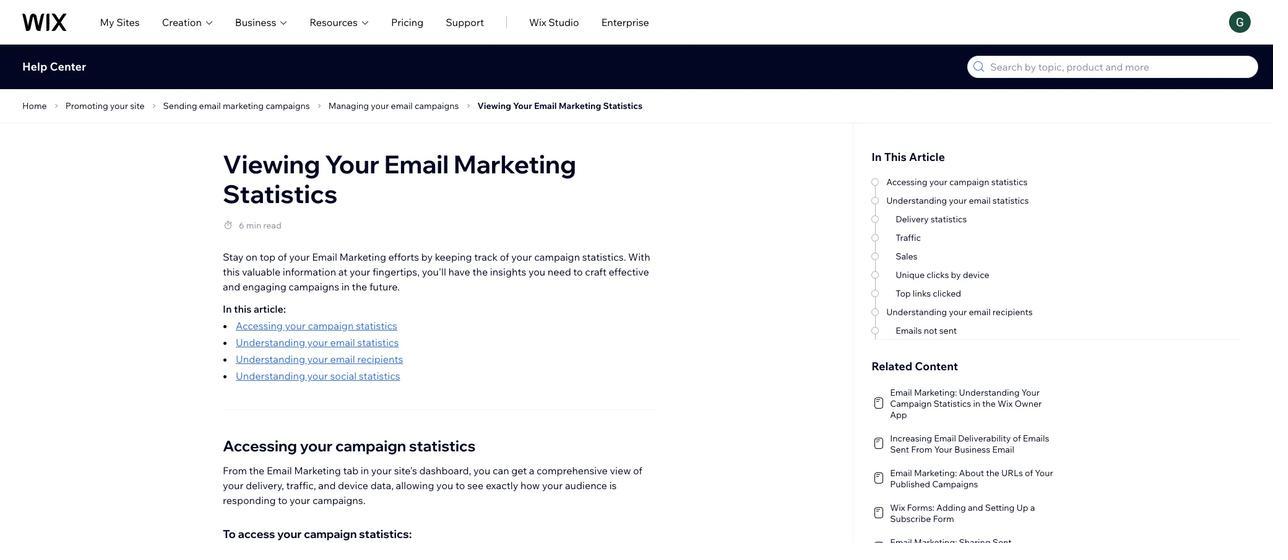 Task type: describe. For each thing, give the bounding box(es) containing it.
allowing
[[396, 479, 434, 492]]

sites
[[117, 16, 140, 28]]

campaign up understanding your email statistics
[[950, 176, 990, 188]]

managing your email campaigns link
[[325, 98, 463, 113]]

creation
[[162, 16, 202, 28]]

responding
[[223, 494, 276, 506]]

you'll
[[422, 266, 446, 278]]

audience
[[565, 479, 607, 492]]

0 horizontal spatial viewing
[[223, 149, 320, 180]]

campaign inside stay on top of your email marketing efforts by keeping track of your campaign statistics. with this valuable information at your fingertips, you'll have the insights you need to craft effective and engaging campaigns in the future.
[[534, 251, 580, 263]]

exactly
[[486, 479, 519, 492]]

clicks
[[927, 269, 950, 280]]

from inside from the email marketing tab in your site's dashboard, you can get a comprehensive view of your delivery, traffic, and device data, allowing you to see exactly how your audience is responding to your campaigns.
[[223, 464, 247, 477]]

email marketing: about the urls of your published campaigns link
[[872, 466, 1055, 490]]

creation button
[[162, 15, 213, 29]]

understanding your email recipients
[[887, 306, 1034, 318]]

to inside stay on top of your email marketing efforts by keeping track of your campaign statistics. with this valuable information at your fingertips, you'll have the insights you need to craft effective and engaging campaigns in the future.
[[574, 266, 583, 278]]

increasing email deliverability of emails sent from your business email
[[891, 433, 1050, 455]]

marketing
[[223, 100, 264, 111]]

view
[[610, 464, 631, 477]]

wix for wix studio
[[529, 16, 547, 28]]

accessing your campaign statistics link
[[236, 319, 397, 332]]

subscribe
[[891, 513, 932, 524]]

my
[[100, 16, 114, 28]]

home
[[22, 100, 47, 111]]

delivery
[[896, 214, 929, 225]]

your down understanding your email recipients link
[[307, 370, 328, 382]]

traffic
[[896, 232, 922, 243]]

the inside email marketing: about the urls of your published campaigns
[[987, 467, 1000, 479]]

related
[[872, 359, 913, 373]]

understanding your social statistics link
[[236, 370, 400, 382]]

article
[[909, 150, 945, 164]]

your inside increasing email deliverability of emails sent from your business email
[[935, 444, 953, 455]]

engaging
[[243, 280, 286, 293]]

a inside from the email marketing tab in your site's dashboard, you can get a comprehensive view of your delivery, traffic, and device data, allowing you to see exactly how your audience is responding to your campaigns.
[[529, 464, 535, 477]]

unique
[[896, 269, 925, 280]]

get
[[512, 464, 527, 477]]

in inside 'email marketing: understanding your campaign statistics in the wix owner app'
[[974, 398, 981, 409]]

you inside stay on top of your email marketing efforts by keeping track of your campaign statistics. with this valuable information at your fingertips, you'll have the insights you need to craft effective and engaging campaigns in the future.
[[529, 266, 546, 278]]

your inside 'email marketing: understanding your campaign statistics in the wix owner app'
[[1022, 387, 1040, 398]]

marketing inside stay on top of your email marketing efforts by keeping track of your campaign statistics. with this valuable information at your fingertips, you'll have the insights you need to craft effective and engaging campaigns in the future.
[[340, 251, 386, 263]]

your up information
[[289, 251, 310, 263]]

understanding down understanding your email recipients link
[[236, 370, 305, 382]]

business inside business popup button
[[235, 16, 276, 28]]

studio
[[549, 16, 579, 28]]

help center
[[22, 59, 86, 74]]

your right access
[[277, 527, 302, 541]]

the down track
[[473, 266, 488, 278]]

to access your campaign statistics:
[[223, 527, 412, 541]]

increasing email deliverability of emails sent from your business email link
[[872, 432, 1055, 455]]

support
[[446, 16, 484, 28]]

1 horizontal spatial recipients
[[993, 306, 1034, 318]]

your up understanding your email statistics link
[[285, 319, 306, 332]]

enterprise
[[602, 16, 649, 28]]

email inside stay on top of your email marketing efforts by keeping track of your campaign statistics. with this valuable information at your fingertips, you'll have the insights you need to craft effective and engaging campaigns in the future.
[[312, 251, 337, 263]]

see
[[467, 479, 484, 492]]

the inside from the email marketing tab in your site's dashboard, you can get a comprehensive view of your delivery, traffic, and device data, allowing you to see exactly how your audience is responding to your campaigns.
[[249, 464, 265, 477]]

email marketing: understanding your campaign statistics in the wix owner app
[[891, 387, 1042, 420]]

on
[[246, 251, 258, 263]]

future.
[[370, 280, 400, 293]]

social
[[330, 370, 357, 382]]

fingertips,
[[373, 266, 420, 278]]

0 vertical spatial statistics
[[603, 100, 643, 111]]

published
[[891, 479, 931, 490]]

of inside increasing email deliverability of emails sent from your business email
[[1013, 433, 1021, 444]]

campaigns inside stay on top of your email marketing efforts by keeping track of your campaign statistics. with this valuable information at your fingertips, you'll have the insights you need to craft effective and engaging campaigns in the future.
[[289, 280, 339, 293]]

resources
[[310, 16, 358, 28]]

wix studio
[[529, 16, 579, 28]]

sending email marketing campaigns
[[163, 100, 310, 111]]

this inside stay on top of your email marketing efforts by keeping track of your campaign statistics. with this valuable information at your fingertips, you'll have the insights you need to craft effective and engaging campaigns in the future.
[[223, 266, 240, 278]]

your down traffic, at the left bottom of page
[[290, 494, 310, 506]]

1 vertical spatial to
[[456, 479, 465, 492]]

owner
[[1015, 398, 1042, 409]]

email inside "link"
[[199, 100, 221, 111]]

0 vertical spatial viewing your email marketing statistics
[[478, 100, 643, 111]]

clicked
[[934, 288, 962, 299]]

email marketing: understanding your campaign statistics in the wix owner app link
[[872, 386, 1055, 420]]

this inside in this article: accessing your campaign statistics understanding your email statistics understanding your email recipients understanding your social statistics
[[234, 303, 252, 315]]

managing
[[329, 100, 369, 111]]

6 min read
[[239, 220, 282, 231]]

valuable
[[242, 266, 281, 278]]

my sites
[[100, 16, 140, 28]]

your up data,
[[371, 464, 392, 477]]

understanding your email statistics link
[[236, 336, 399, 349]]

tab
[[343, 464, 359, 477]]

access
[[238, 527, 275, 541]]

understanding down 'links'
[[887, 306, 948, 318]]

the inside 'email marketing: understanding your campaign statistics in the wix owner app'
[[983, 398, 996, 409]]

pricing
[[391, 16, 424, 28]]

of inside email marketing: about the urls of your published campaigns
[[1025, 467, 1034, 479]]

email inside 'email marketing: understanding your campaign statistics in the wix owner app'
[[891, 387, 913, 398]]

email inside from the email marketing tab in your site's dashboard, you can get a comprehensive view of your delivery, traffic, and device data, allowing you to see exactly how your audience is responding to your campaigns.
[[267, 464, 292, 477]]

2 vertical spatial you
[[437, 479, 454, 492]]

pricing link
[[391, 15, 424, 29]]

center
[[50, 59, 86, 74]]

have
[[449, 266, 470, 278]]

help center link
[[22, 59, 86, 74]]

campaign
[[891, 398, 932, 409]]

sending email marketing campaigns link
[[159, 98, 314, 113]]

1 vertical spatial accessing your campaign statistics
[[223, 437, 476, 455]]

your down understanding your email statistics link
[[307, 353, 328, 365]]

home link
[[19, 98, 51, 113]]

promoting your site
[[65, 100, 145, 111]]

understanding your email statistics
[[887, 195, 1030, 206]]

forms:
[[907, 502, 935, 513]]

your down accessing your campaign statistics "link"
[[307, 336, 328, 349]]

your right the managing on the top left
[[371, 100, 389, 111]]

setting
[[986, 502, 1015, 513]]

of inside from the email marketing tab in your site's dashboard, you can get a comprehensive view of your delivery, traffic, and device data, allowing you to see exactly how your audience is responding to your campaigns.
[[633, 464, 643, 477]]

in inside from the email marketing tab in your site's dashboard, you can get a comprehensive view of your delivery, traffic, and device data, allowing you to see exactly how your audience is responding to your campaigns.
[[361, 464, 369, 477]]

site
[[130, 100, 145, 111]]

support link
[[446, 15, 484, 29]]

your up responding
[[223, 479, 244, 492]]

statistics inside 'email marketing: understanding your campaign statistics in the wix owner app'
[[934, 398, 972, 409]]

campaign inside in this article: accessing your campaign statistics understanding your email statistics understanding your email recipients understanding your social statistics
[[308, 319, 354, 332]]



Task type: vqa. For each thing, say whether or not it's contained in the screenshot.
hi
no



Task type: locate. For each thing, give the bounding box(es) containing it.
0 horizontal spatial in
[[223, 303, 232, 315]]

form
[[933, 513, 955, 524]]

of up insights
[[500, 251, 509, 263]]

of right deliverability
[[1013, 433, 1021, 444]]

1 vertical spatial recipients
[[357, 353, 403, 365]]

2 vertical spatial to
[[278, 494, 288, 506]]

wix
[[529, 16, 547, 28], [998, 398, 1013, 409], [891, 502, 906, 513]]

1 horizontal spatial and
[[318, 479, 336, 492]]

2 horizontal spatial statistics
[[934, 398, 972, 409]]

and inside from the email marketing tab in your site's dashboard, you can get a comprehensive view of your delivery, traffic, and device data, allowing you to see exactly how your audience is responding to your campaigns.
[[318, 479, 336, 492]]

and right the adding
[[968, 502, 984, 513]]

help
[[22, 59, 47, 74]]

1 vertical spatial viewing your email marketing statistics
[[223, 149, 577, 209]]

in inside stay on top of your email marketing efforts by keeping track of your campaign statistics. with this valuable information at your fingertips, you'll have the insights you need to craft effective and engaging campaigns in the future.
[[342, 280, 350, 293]]

to left craft
[[574, 266, 583, 278]]

1 vertical spatial accessing
[[236, 319, 283, 332]]

0 vertical spatial this
[[223, 266, 240, 278]]

of
[[278, 251, 287, 263], [500, 251, 509, 263], [1013, 433, 1021, 444], [633, 464, 643, 477], [1025, 467, 1034, 479]]

0 vertical spatial a
[[529, 464, 535, 477]]

wix inside 'email marketing: understanding your campaign statistics in the wix owner app'
[[998, 398, 1013, 409]]

a
[[529, 464, 535, 477], [1031, 502, 1035, 513]]

emails inside increasing email deliverability of emails sent from your business email
[[1023, 433, 1050, 444]]

understanding down article:
[[236, 336, 305, 349]]

resources button
[[310, 15, 369, 29]]

marketing inside from the email marketing tab in your site's dashboard, you can get a comprehensive view of your delivery, traffic, and device data, allowing you to see exactly how your audience is responding to your campaigns.
[[294, 464, 341, 477]]

understanding your email recipients link
[[236, 353, 403, 365]]

deliverability
[[958, 433, 1011, 444]]

1 vertical spatial business
[[955, 444, 991, 455]]

2 vertical spatial wix
[[891, 502, 906, 513]]

you left need
[[529, 266, 546, 278]]

device right the "clicks"
[[964, 269, 990, 280]]

0 vertical spatial marketing:
[[915, 387, 958, 398]]

1 horizontal spatial statistics
[[603, 100, 643, 111]]

0 vertical spatial wix
[[529, 16, 547, 28]]

this
[[885, 150, 907, 164]]

1 horizontal spatial in
[[872, 150, 882, 164]]

wix inside wix forms: adding and setting up a subscribe form
[[891, 502, 906, 513]]

top
[[260, 251, 276, 263]]

1 horizontal spatial in
[[361, 464, 369, 477]]

is
[[610, 479, 617, 492]]

marketing:
[[915, 387, 958, 398], [915, 467, 958, 479]]

marketing
[[559, 100, 602, 111], [454, 149, 577, 180], [340, 251, 386, 263], [294, 464, 341, 477]]

from the email marketing tab in your site's dashboard, you can get a comprehensive view of your delivery, traffic, and device data, allowing you to see exactly how your audience is responding to your campaigns.
[[223, 464, 643, 506]]

can
[[493, 464, 509, 477]]

data,
[[371, 479, 394, 492]]

and down stay at the left top of the page
[[223, 280, 240, 293]]

promoting your site link
[[62, 98, 148, 113]]

the left urls
[[987, 467, 1000, 479]]

a right up
[[1031, 502, 1035, 513]]

at
[[338, 266, 348, 278]]

0 vertical spatial accessing
[[887, 176, 928, 188]]

1 vertical spatial device
[[338, 479, 368, 492]]

1 vertical spatial in
[[223, 303, 232, 315]]

business
[[235, 16, 276, 28], [955, 444, 991, 455]]

by
[[421, 251, 433, 263], [952, 269, 962, 280]]

in this article
[[872, 150, 945, 164]]

your right at
[[350, 266, 370, 278]]

statistics
[[992, 176, 1028, 188], [993, 195, 1030, 206], [931, 214, 968, 225], [356, 319, 397, 332], [357, 336, 399, 349], [359, 370, 400, 382], [409, 437, 476, 455]]

in
[[342, 280, 350, 293], [974, 398, 981, 409], [361, 464, 369, 477]]

2 horizontal spatial to
[[574, 266, 583, 278]]

to left see
[[456, 479, 465, 492]]

marketing: for about
[[915, 467, 958, 479]]

sales
[[896, 251, 918, 262]]

1 horizontal spatial wix
[[891, 502, 906, 513]]

in for in this article
[[872, 150, 882, 164]]

delivery statistics
[[896, 214, 968, 225]]

1 vertical spatial from
[[223, 464, 247, 477]]

from up responding
[[223, 464, 247, 477]]

0 vertical spatial you
[[529, 266, 546, 278]]

wix forms: adding and setting up a subscribe form
[[891, 502, 1035, 524]]

accessing inside in this article: accessing your campaign statistics understanding your email statistics understanding your email recipients understanding your social statistics
[[236, 319, 283, 332]]

and inside stay on top of your email marketing efforts by keeping track of your campaign statistics. with this valuable information at your fingertips, you'll have the insights you need to craft effective and engaging campaigns in the future.
[[223, 280, 240, 293]]

2 vertical spatial accessing
[[223, 437, 297, 455]]

how
[[521, 479, 540, 492]]

the up delivery,
[[249, 464, 265, 477]]

2 horizontal spatial and
[[968, 502, 984, 513]]

read
[[263, 220, 282, 231]]

your
[[513, 100, 532, 111], [325, 149, 380, 180], [1022, 387, 1040, 398], [935, 444, 953, 455], [1035, 467, 1054, 479]]

delivery,
[[246, 479, 284, 492]]

0 vertical spatial recipients
[[993, 306, 1034, 318]]

wix inside 'link'
[[529, 16, 547, 28]]

1 vertical spatial emails
[[1023, 433, 1050, 444]]

to
[[574, 266, 583, 278], [456, 479, 465, 492], [278, 494, 288, 506]]

0 vertical spatial emails
[[896, 325, 923, 336]]

0 horizontal spatial to
[[278, 494, 288, 506]]

1 horizontal spatial emails
[[1023, 433, 1050, 444]]

campaign up tab
[[336, 437, 406, 455]]

1 horizontal spatial device
[[964, 269, 990, 280]]

by inside stay on top of your email marketing efforts by keeping track of your campaign statistics. with this valuable information at your fingertips, you'll have the insights you need to craft effective and engaging campaigns in the future.
[[421, 251, 433, 263]]

email
[[534, 100, 557, 111], [384, 149, 449, 180], [312, 251, 337, 263], [891, 387, 913, 398], [934, 433, 957, 444], [993, 444, 1015, 455], [267, 464, 292, 477], [891, 467, 913, 479]]

in inside in this article: accessing your campaign statistics understanding your email statistics understanding your email recipients understanding your social statistics
[[223, 303, 232, 315]]

device down tab
[[338, 479, 368, 492]]

understanding up deliverability
[[959, 387, 1020, 398]]

the up deliverability
[[983, 398, 996, 409]]

marketing: left about
[[915, 467, 958, 479]]

not
[[925, 325, 938, 336]]

in
[[872, 150, 882, 164], [223, 303, 232, 315]]

emails
[[896, 325, 923, 336], [1023, 433, 1050, 444]]

1 vertical spatial you
[[474, 464, 491, 477]]

accessing
[[887, 176, 928, 188], [236, 319, 283, 332], [223, 437, 297, 455]]

accessing your campaign statistics up understanding your email statistics
[[887, 176, 1028, 188]]

1 horizontal spatial you
[[474, 464, 491, 477]]

0 vertical spatial in
[[872, 150, 882, 164]]

0 vertical spatial to
[[574, 266, 583, 278]]

understanding up delivery
[[887, 195, 948, 206]]

0 horizontal spatial wix
[[529, 16, 547, 28]]

campaigns
[[266, 100, 310, 111], [415, 100, 459, 111], [289, 280, 339, 293]]

0 horizontal spatial by
[[421, 251, 433, 263]]

stay on top of your email marketing efforts by keeping track of your campaign statistics. with this valuable information at your fingertips, you'll have the insights you need to craft effective and engaging campaigns in the future.
[[223, 251, 651, 293]]

campaigns
[[933, 479, 979, 490]]

about
[[959, 467, 985, 479]]

Search by topic, product and more field
[[987, 56, 1254, 77]]

0 vertical spatial device
[[964, 269, 990, 280]]

marketing: for understanding
[[915, 387, 958, 398]]

0 horizontal spatial accessing your campaign statistics
[[223, 437, 476, 455]]

statistics:
[[359, 527, 412, 541]]

campaign down the campaigns.
[[304, 527, 357, 541]]

your up sent
[[950, 306, 968, 318]]

the
[[473, 266, 488, 278], [352, 280, 367, 293], [983, 398, 996, 409], [249, 464, 265, 477], [987, 467, 1000, 479]]

insights
[[490, 266, 527, 278]]

1 vertical spatial this
[[234, 303, 252, 315]]

to down delivery,
[[278, 494, 288, 506]]

related content
[[872, 359, 959, 373]]

wix for wix forms: adding and setting up a subscribe form
[[891, 502, 906, 513]]

of right view
[[633, 464, 643, 477]]

2 vertical spatial and
[[968, 502, 984, 513]]

2 vertical spatial statistics
[[934, 398, 972, 409]]

in for in this article: accessing your campaign statistics understanding your email statistics understanding your email recipients understanding your social statistics
[[223, 303, 232, 315]]

and inside wix forms: adding and setting up a subscribe form
[[968, 502, 984, 513]]

your left site
[[110, 100, 128, 111]]

1 vertical spatial a
[[1031, 502, 1035, 513]]

0 horizontal spatial you
[[437, 479, 454, 492]]

0 vertical spatial in
[[342, 280, 350, 293]]

2 horizontal spatial you
[[529, 266, 546, 278]]

0 horizontal spatial from
[[223, 464, 247, 477]]

1 marketing: from the top
[[915, 387, 958, 398]]

2 horizontal spatial in
[[974, 398, 981, 409]]

2 horizontal spatial wix
[[998, 398, 1013, 409]]

0 horizontal spatial statistics
[[223, 178, 338, 209]]

recipients inside in this article: accessing your campaign statistics understanding your email statistics understanding your email recipients understanding your social statistics
[[357, 353, 403, 365]]

2 vertical spatial in
[[361, 464, 369, 477]]

by up you'll
[[421, 251, 433, 263]]

wix left owner
[[998, 398, 1013, 409]]

0 vertical spatial business
[[235, 16, 276, 28]]

keeping
[[435, 251, 472, 263]]

0 horizontal spatial emails
[[896, 325, 923, 336]]

you up see
[[474, 464, 491, 477]]

in up deliverability
[[974, 398, 981, 409]]

emails down owner
[[1023, 433, 1050, 444]]

business inside increasing email deliverability of emails sent from your business email
[[955, 444, 991, 455]]

your up traffic, at the left bottom of page
[[300, 437, 333, 455]]

campaigns for managing your email campaigns
[[415, 100, 459, 111]]

1 horizontal spatial to
[[456, 479, 465, 492]]

accessing your campaign statistics up tab
[[223, 437, 476, 455]]

marketing: down content
[[915, 387, 958, 398]]

wix forms: adding and setting up a subscribe form link
[[872, 501, 1055, 524]]

top
[[896, 288, 912, 299]]

marketing: inside email marketing: about the urls of your published campaigns
[[915, 467, 958, 479]]

in down at
[[342, 280, 350, 293]]

profile image image
[[1230, 11, 1251, 33]]

increasing
[[891, 433, 933, 444]]

craft
[[585, 266, 607, 278]]

1 vertical spatial statistics
[[223, 178, 338, 209]]

0 vertical spatial by
[[421, 251, 433, 263]]

0 horizontal spatial and
[[223, 280, 240, 293]]

campaign
[[950, 176, 990, 188], [534, 251, 580, 263], [308, 319, 354, 332], [336, 437, 406, 455], [304, 527, 357, 541]]

1 vertical spatial viewing
[[223, 149, 320, 180]]

min
[[246, 220, 261, 231]]

you down dashboard,
[[437, 479, 454, 492]]

1 horizontal spatial accessing your campaign statistics
[[887, 176, 1028, 188]]

from right sent
[[912, 444, 933, 455]]

adding
[[937, 502, 966, 513]]

0 horizontal spatial a
[[529, 464, 535, 477]]

viewing
[[478, 100, 511, 111], [223, 149, 320, 180]]

1 vertical spatial by
[[952, 269, 962, 280]]

of right urls
[[1025, 467, 1034, 479]]

your inside email marketing: about the urls of your published campaigns
[[1035, 467, 1054, 479]]

in left this
[[872, 150, 882, 164]]

understanding inside 'email marketing: understanding your campaign statistics in the wix owner app'
[[959, 387, 1020, 398]]

your
[[110, 100, 128, 111], [371, 100, 389, 111], [930, 176, 948, 188], [950, 195, 968, 206], [289, 251, 310, 263], [512, 251, 532, 263], [350, 266, 370, 278], [950, 306, 968, 318], [285, 319, 306, 332], [307, 336, 328, 349], [307, 353, 328, 365], [307, 370, 328, 382], [300, 437, 333, 455], [371, 464, 392, 477], [223, 479, 244, 492], [542, 479, 563, 492], [290, 494, 310, 506], [277, 527, 302, 541]]

site's
[[394, 464, 417, 477]]

wix studio link
[[529, 15, 579, 29]]

1 horizontal spatial by
[[952, 269, 962, 280]]

effective
[[609, 266, 649, 278]]

your up delivery statistics
[[950, 195, 968, 206]]

your right how
[[542, 479, 563, 492]]

stay
[[223, 251, 244, 263]]

0 horizontal spatial recipients
[[357, 353, 403, 365]]

this down stay at the left top of the page
[[223, 266, 240, 278]]

in this article: accessing your campaign statistics understanding your email statistics understanding your email recipients understanding your social statistics
[[223, 303, 403, 382]]

the left future.
[[352, 280, 367, 293]]

0 vertical spatial viewing
[[478, 100, 511, 111]]

campaign up need
[[534, 251, 580, 263]]

accessing down in this article
[[887, 176, 928, 188]]

0 horizontal spatial in
[[342, 280, 350, 293]]

track
[[474, 251, 498, 263]]

1 vertical spatial wix
[[998, 398, 1013, 409]]

campaigns inside "link"
[[266, 100, 310, 111]]

my sites link
[[100, 15, 140, 29]]

wix left forms:
[[891, 502, 906, 513]]

understanding down understanding your email statistics link
[[236, 353, 305, 365]]

wix left the studio
[[529, 16, 547, 28]]

by right the "clicks"
[[952, 269, 962, 280]]

1 vertical spatial in
[[974, 398, 981, 409]]

dashboard,
[[419, 464, 471, 477]]

of right "top"
[[278, 251, 287, 263]]

from
[[912, 444, 933, 455], [223, 464, 247, 477]]

2 marketing: from the top
[[915, 467, 958, 479]]

and up the campaigns.
[[318, 479, 336, 492]]

1 horizontal spatial business
[[955, 444, 991, 455]]

sent
[[891, 444, 910, 455]]

with
[[629, 251, 651, 263]]

in left article:
[[223, 303, 232, 315]]

0 vertical spatial accessing your campaign statistics
[[887, 176, 1028, 188]]

marketing: inside 'email marketing: understanding your campaign statistics in the wix owner app'
[[915, 387, 958, 398]]

0 vertical spatial and
[[223, 280, 240, 293]]

accessing down article:
[[236, 319, 283, 332]]

1 horizontal spatial viewing
[[478, 100, 511, 111]]

to
[[223, 527, 236, 541]]

1 vertical spatial and
[[318, 479, 336, 492]]

need
[[548, 266, 571, 278]]

1 vertical spatial marketing:
[[915, 467, 958, 479]]

in right tab
[[361, 464, 369, 477]]

from inside increasing email deliverability of emails sent from your business email
[[912, 444, 933, 455]]

0 horizontal spatial device
[[338, 479, 368, 492]]

emails left not
[[896, 325, 923, 336]]

this left article:
[[234, 303, 252, 315]]

0 horizontal spatial business
[[235, 16, 276, 28]]

1 horizontal spatial from
[[912, 444, 933, 455]]

your up insights
[[512, 251, 532, 263]]

campaign up understanding your email statistics link
[[308, 319, 354, 332]]

accessing up delivery,
[[223, 437, 297, 455]]

campaigns for sending email marketing campaigns
[[266, 100, 310, 111]]

a right get
[[529, 464, 535, 477]]

viewing your email marketing statistics
[[478, 100, 643, 111], [223, 149, 577, 209]]

0 vertical spatial from
[[912, 444, 933, 455]]

efforts
[[389, 251, 419, 263]]

your up understanding your email statistics
[[930, 176, 948, 188]]

email inside email marketing: about the urls of your published campaigns
[[891, 467, 913, 479]]

1 horizontal spatial a
[[1031, 502, 1035, 513]]

a inside wix forms: adding and setting up a subscribe form
[[1031, 502, 1035, 513]]

unique clicks by device
[[896, 269, 990, 280]]

device inside from the email marketing tab in your site's dashboard, you can get a comprehensive view of your delivery, traffic, and device data, allowing you to see exactly how your audience is responding to your campaigns.
[[338, 479, 368, 492]]

marketing inside viewing your email marketing statistics
[[454, 149, 577, 180]]



